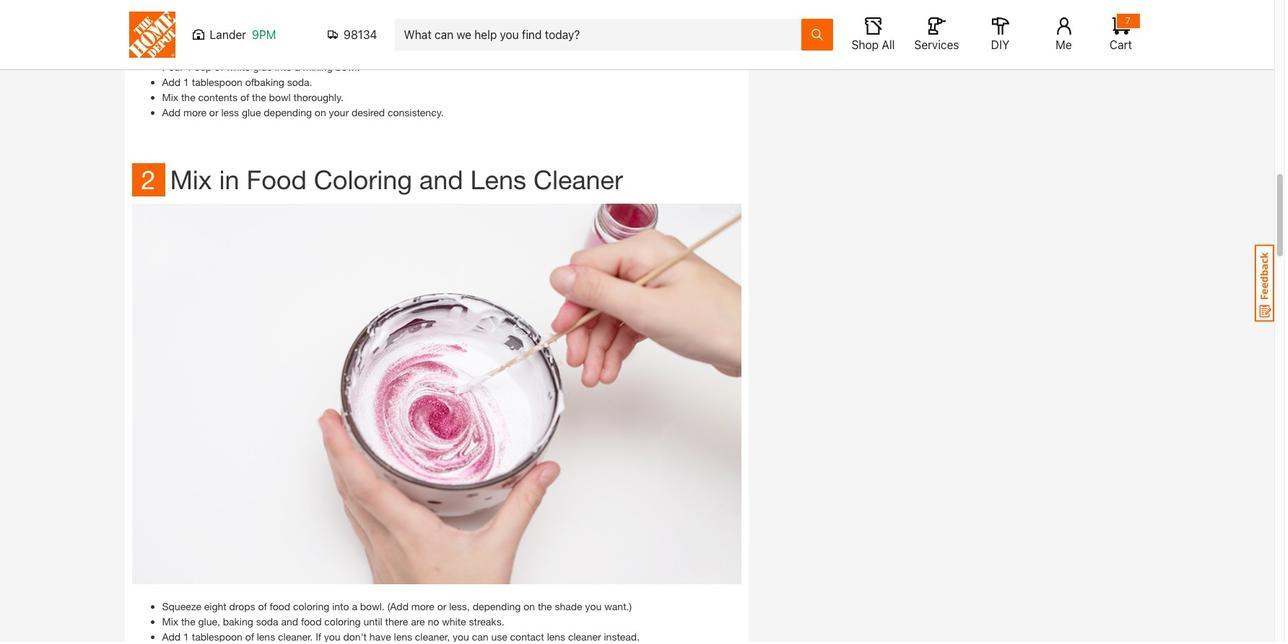 Task type: locate. For each thing, give the bounding box(es) containing it.
the
[[181, 91, 196, 103], [252, 91, 266, 103], [538, 600, 552, 613], [181, 615, 196, 628]]

coloring right drops on the left bottom of the page
[[293, 600, 330, 613]]

2 horizontal spatial of
[[258, 600, 267, 613]]

1 horizontal spatial more
[[412, 600, 435, 613]]

or up no
[[437, 600, 447, 613]]

1 vertical spatial bowl.
[[360, 600, 385, 613]]

into
[[275, 60, 292, 73], [332, 600, 349, 613]]

glue right less
[[242, 106, 261, 118]]

mix down the squeeze
[[162, 615, 178, 628]]

slime.
[[366, 45, 392, 57]]

1 down pour
[[184, 75, 189, 88]]

of up tablespoon
[[215, 60, 223, 73]]

bowl. inside squeeze eight drops of food coloring into a bowl. (add more or less, depending on the shade you want.) mix the glue, baking soda and food coloring until there are no white streaks.
[[360, 600, 385, 613]]

0 vertical spatial into
[[275, 60, 292, 73]]

0 vertical spatial of
[[215, 60, 223, 73]]

0 vertical spatial mix
[[162, 91, 178, 103]]

0 horizontal spatial or
[[209, 106, 219, 118]]

1 vertical spatial more
[[412, 600, 435, 613]]

1 horizontal spatial depending
[[473, 600, 521, 613]]

food right soda
[[301, 615, 322, 628]]

slime
[[153, 45, 177, 57]]

a girl adds slime ingredients to a bowl image
[[132, 0, 741, 29]]

until
[[364, 615, 383, 628]]

or down the contents
[[209, 106, 219, 118]]

glue up ofbaking
[[253, 60, 272, 73]]

1 vertical spatial on
[[524, 600, 535, 613]]

mix
[[162, 91, 178, 103], [170, 164, 212, 195], [162, 615, 178, 628]]

bowl. down make on the top
[[336, 60, 360, 73]]

bowl
[[269, 91, 291, 103]]

0 vertical spatial or
[[209, 106, 219, 118]]

add
[[162, 75, 181, 88], [162, 106, 181, 118]]

1 vertical spatial into
[[332, 600, 349, 613]]

0 vertical spatial on
[[315, 106, 326, 118]]

a hand mixing pink food coloring into bowl of slime image
[[132, 203, 741, 584]]

ingredients
[[274, 45, 324, 57]]

1 horizontal spatial food
[[301, 615, 322, 628]]

mix inside squeeze eight drops of food coloring into a bowl. (add more or less, depending on the shade you want.) mix the glue, baking soda and food coloring until there are no white streaks.
[[162, 615, 178, 628]]

in
[[219, 164, 239, 195]]

all
[[882, 38, 895, 51]]

white
[[226, 60, 250, 73]]

mix inside the this slime recipe uses ordinary ingredients to make slime. pour 1 cup of white glue into a mixing bowl. add 1 tablespoon ofbaking soda. mix the contents of the bowl thoroughly. add more or less glue depending on your desired consistency.
[[162, 91, 178, 103]]

0 horizontal spatial food
[[270, 600, 290, 613]]

less
[[221, 106, 239, 118]]

ofbaking
[[245, 75, 284, 88]]

bowl.
[[336, 60, 360, 73], [360, 600, 385, 613]]

1 vertical spatial add
[[162, 106, 181, 118]]

0 horizontal spatial and
[[281, 615, 298, 628]]

0 vertical spatial bowl.
[[336, 60, 360, 73]]

services
[[915, 38, 960, 51]]

more
[[184, 106, 207, 118], [412, 600, 435, 613]]

0 horizontal spatial more
[[184, 106, 207, 118]]

soda
[[256, 615, 278, 628]]

your
[[329, 106, 349, 118]]

1 left "cup"
[[186, 60, 192, 73]]

desired
[[352, 106, 385, 118]]

glue
[[253, 60, 272, 73], [242, 106, 261, 118]]

more up are
[[412, 600, 435, 613]]

you
[[585, 600, 602, 613]]

mixing
[[303, 60, 333, 73]]

or
[[209, 106, 219, 118], [437, 600, 447, 613]]

more inside squeeze eight drops of food coloring into a bowl. (add more or less, depending on the shade you want.) mix the glue, baking soda and food coloring until there are no white streaks.
[[412, 600, 435, 613]]

glue,
[[198, 615, 220, 628]]

on down thoroughly.
[[315, 106, 326, 118]]

9pm
[[252, 28, 276, 41]]

of up soda
[[258, 600, 267, 613]]

1 vertical spatial a
[[352, 600, 357, 613]]

depending inside squeeze eight drops of food coloring into a bowl. (add more or less, depending on the shade you want.) mix the glue, baking soda and food coloring until there are no white streaks.
[[473, 600, 521, 613]]

cart
[[1110, 38, 1133, 51]]

1 vertical spatial or
[[437, 600, 447, 613]]

baking
[[223, 615, 253, 628]]

services button
[[914, 17, 960, 52]]

0 horizontal spatial a
[[295, 60, 300, 73]]

of
[[215, 60, 223, 73], [240, 91, 249, 103], [258, 600, 267, 613]]

0 vertical spatial add
[[162, 75, 181, 88]]

0 horizontal spatial of
[[215, 60, 223, 73]]

depending down bowl
[[264, 106, 312, 118]]

diy button
[[978, 17, 1024, 52]]

bowl. up until
[[360, 600, 385, 613]]

less,
[[449, 600, 470, 613]]

0 vertical spatial 1
[[186, 60, 192, 73]]

depending
[[264, 106, 312, 118], [473, 600, 521, 613]]

0 vertical spatial a
[[295, 60, 300, 73]]

thoroughly.
[[294, 91, 344, 103]]

1 horizontal spatial or
[[437, 600, 447, 613]]

into down ingredients
[[275, 60, 292, 73]]

shade
[[555, 600, 583, 613]]

1 horizontal spatial a
[[352, 600, 357, 613]]

a down ingredients
[[295, 60, 300, 73]]

white streaks.
[[442, 615, 505, 628]]

0 vertical spatial more
[[184, 106, 207, 118]]

depending up white streaks.
[[473, 600, 521, 613]]

lens
[[471, 164, 527, 195]]

squeeze
[[162, 600, 201, 613]]

depending inside the this slime recipe uses ordinary ingredients to make slime. pour 1 cup of white glue into a mixing bowl. add 1 tablespoon ofbaking soda. mix the contents of the bowl thoroughly. add more or less glue depending on your desired consistency.
[[264, 106, 312, 118]]

0 vertical spatial and
[[420, 164, 463, 195]]

0 horizontal spatial on
[[315, 106, 326, 118]]

mix left in
[[170, 164, 212, 195]]

2 vertical spatial of
[[258, 600, 267, 613]]

1
[[186, 60, 192, 73], [184, 75, 189, 88]]

no
[[428, 615, 439, 628]]

the left shade
[[538, 600, 552, 613]]

a left (add
[[352, 600, 357, 613]]

and
[[420, 164, 463, 195], [281, 615, 298, 628]]

coloring
[[293, 600, 330, 613], [325, 615, 361, 628]]

0 vertical spatial food
[[270, 600, 290, 613]]

more down the contents
[[184, 106, 207, 118]]

1 horizontal spatial into
[[332, 600, 349, 613]]

a
[[295, 60, 300, 73], [352, 600, 357, 613]]

1 vertical spatial depending
[[473, 600, 521, 613]]

food
[[270, 600, 290, 613], [301, 615, 322, 628]]

0 vertical spatial depending
[[264, 106, 312, 118]]

food
[[247, 164, 307, 195]]

uses
[[210, 45, 231, 57]]

1 vertical spatial 1
[[184, 75, 189, 88]]

1 horizontal spatial on
[[524, 600, 535, 613]]

food up soda
[[270, 600, 290, 613]]

feedback link image
[[1255, 244, 1275, 322]]

2 vertical spatial mix
[[162, 615, 178, 628]]

0 vertical spatial glue
[[253, 60, 272, 73]]

on
[[315, 106, 326, 118], [524, 600, 535, 613]]

1 horizontal spatial of
[[240, 91, 249, 103]]

and left lens
[[420, 164, 463, 195]]

1 vertical spatial and
[[281, 615, 298, 628]]

eight
[[204, 600, 227, 613]]

coloring left until
[[325, 615, 361, 628]]

on left shade
[[524, 600, 535, 613]]

to
[[326, 45, 335, 57]]

and right soda
[[281, 615, 298, 628]]

of down ofbaking
[[240, 91, 249, 103]]

1 vertical spatial of
[[240, 91, 249, 103]]

0 horizontal spatial into
[[275, 60, 292, 73]]

into inside squeeze eight drops of food coloring into a bowl. (add more or less, depending on the shade you want.) mix the glue, baking soda and food coloring until there are no white streaks.
[[332, 600, 349, 613]]

into left (add
[[332, 600, 349, 613]]

mix down pour
[[162, 91, 178, 103]]

0 horizontal spatial depending
[[264, 106, 312, 118]]

me
[[1056, 38, 1072, 51]]



Task type: describe. For each thing, give the bounding box(es) containing it.
the down the squeeze
[[181, 615, 196, 628]]

lander
[[210, 28, 246, 41]]

a inside the this slime recipe uses ordinary ingredients to make slime. pour 1 cup of white glue into a mixing bowl. add 1 tablespoon ofbaking soda. mix the contents of the bowl thoroughly. add more or less glue depending on your desired consistency.
[[295, 60, 300, 73]]

1 horizontal spatial and
[[420, 164, 463, 195]]

me button
[[1041, 17, 1087, 52]]

this
[[132, 45, 151, 57]]

soda.
[[287, 75, 312, 88]]

shop all
[[852, 38, 895, 51]]

98134 button
[[328, 27, 377, 42]]

on inside the this slime recipe uses ordinary ingredients to make slime. pour 1 cup of white glue into a mixing bowl. add 1 tablespoon ofbaking soda. mix the contents of the bowl thoroughly. add more or less glue depending on your desired consistency.
[[315, 106, 326, 118]]

are
[[411, 615, 425, 628]]

want.)
[[605, 600, 632, 613]]

1 vertical spatial glue
[[242, 106, 261, 118]]

1 vertical spatial mix
[[170, 164, 212, 195]]

or inside the this slime recipe uses ordinary ingredients to make slime. pour 1 cup of white glue into a mixing bowl. add 1 tablespoon ofbaking soda. mix the contents of the bowl thoroughly. add more or less glue depending on your desired consistency.
[[209, 106, 219, 118]]

squeeze eight drops of food coloring into a bowl. (add more or less, depending on the shade you want.) mix the glue, baking soda and food coloring until there are no white streaks.
[[162, 600, 632, 628]]

of inside squeeze eight drops of food coloring into a bowl. (add more or less, depending on the shade you want.) mix the glue, baking soda and food coloring until there are no white streaks.
[[258, 600, 267, 613]]

there
[[385, 615, 408, 628]]

cart 7
[[1110, 15, 1133, 51]]

shop
[[852, 38, 879, 51]]

1 vertical spatial coloring
[[325, 615, 361, 628]]

recipe
[[180, 45, 207, 57]]

tablespoon
[[192, 75, 243, 88]]

the left the contents
[[181, 91, 196, 103]]

1 vertical spatial food
[[301, 615, 322, 628]]

more inside the this slime recipe uses ordinary ingredients to make slime. pour 1 cup of white glue into a mixing bowl. add 1 tablespoon ofbaking soda. mix the contents of the bowl thoroughly. add more or less glue depending on your desired consistency.
[[184, 106, 207, 118]]

pour
[[162, 60, 184, 73]]

or inside squeeze eight drops of food coloring into a bowl. (add more or less, depending on the shade you want.) mix the glue, baking soda and food coloring until there are no white streaks.
[[437, 600, 447, 613]]

2
[[141, 164, 156, 195]]

What can we help you find today? search field
[[404, 20, 801, 50]]

cup
[[195, 60, 212, 73]]

the home depot logo image
[[129, 12, 175, 58]]

0 vertical spatial coloring
[[293, 600, 330, 613]]

coloring
[[314, 164, 412, 195]]

2 add from the top
[[162, 106, 181, 118]]

7
[[1126, 15, 1131, 26]]

(add
[[388, 600, 409, 613]]

into inside the this slime recipe uses ordinary ingredients to make slime. pour 1 cup of white glue into a mixing bowl. add 1 tablespoon ofbaking soda. mix the contents of the bowl thoroughly. add more or less glue depending on your desired consistency.
[[275, 60, 292, 73]]

cleaner
[[534, 164, 623, 195]]

on inside squeeze eight drops of food coloring into a bowl. (add more or less, depending on the shade you want.) mix the glue, baking soda and food coloring until there are no white streaks.
[[524, 600, 535, 613]]

consistency.
[[388, 106, 444, 118]]

shop all button
[[851, 17, 897, 52]]

diy
[[992, 38, 1010, 51]]

bowl. inside the this slime recipe uses ordinary ingredients to make slime. pour 1 cup of white glue into a mixing bowl. add 1 tablespoon ofbaking soda. mix the contents of the bowl thoroughly. add more or less glue depending on your desired consistency.
[[336, 60, 360, 73]]

a inside squeeze eight drops of food coloring into a bowl. (add more or less, depending on the shade you want.) mix the glue, baking soda and food coloring until there are no white streaks.
[[352, 600, 357, 613]]

mix in food coloring and lens cleaner
[[170, 164, 623, 195]]

the down ofbaking
[[252, 91, 266, 103]]

ordinary
[[234, 45, 271, 57]]

98134
[[344, 28, 377, 41]]

1 add from the top
[[162, 75, 181, 88]]

lander 9pm
[[210, 28, 276, 41]]

and inside squeeze eight drops of food coloring into a bowl. (add more or less, depending on the shade you want.) mix the glue, baking soda and food coloring until there are no white streaks.
[[281, 615, 298, 628]]

make
[[338, 45, 363, 57]]

this slime recipe uses ordinary ingredients to make slime. pour 1 cup of white glue into a mixing bowl. add 1 tablespoon ofbaking soda. mix the contents of the bowl thoroughly. add more or less glue depending on your desired consistency.
[[132, 45, 444, 118]]

contents
[[198, 91, 238, 103]]

drops
[[229, 600, 255, 613]]



Task type: vqa. For each thing, say whether or not it's contained in the screenshot.
the 'Services' button
yes



